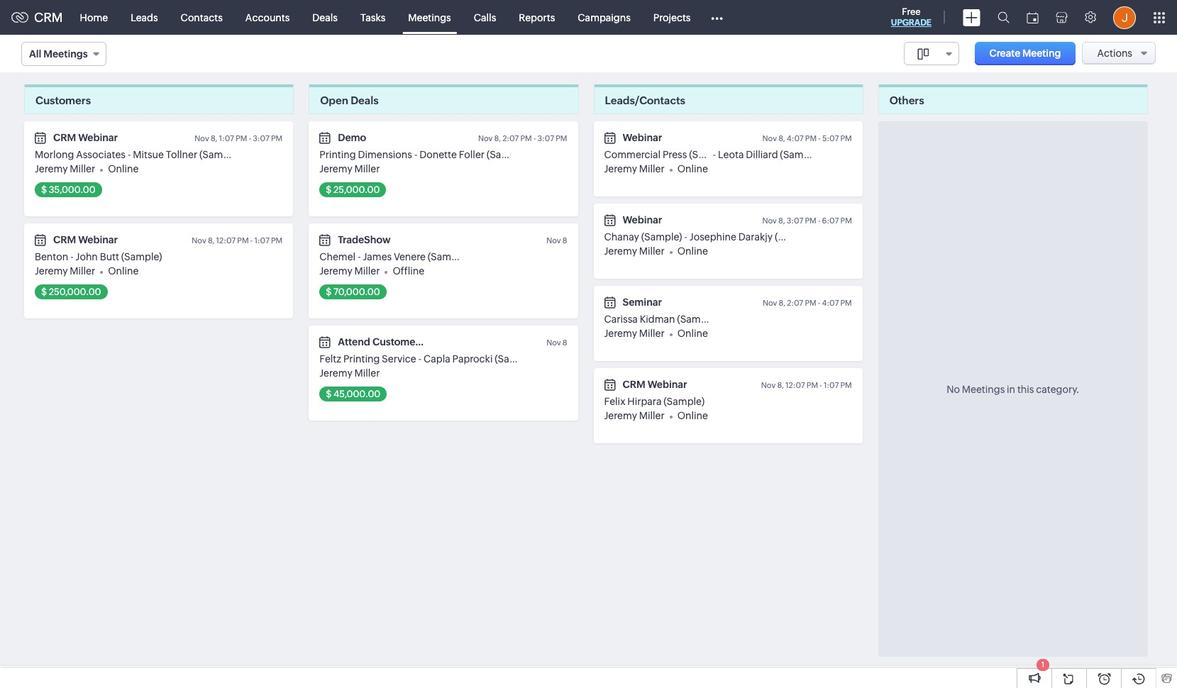 Task type: vqa. For each thing, say whether or not it's contained in the screenshot.
Service
yes



Task type: locate. For each thing, give the bounding box(es) containing it.
online down john butt (sample) 'link'
[[108, 265, 139, 277]]

(sample) down nov 8,  1:07 pm - 3:07 pm
[[199, 149, 240, 160]]

0 vertical spatial crm webinar
[[53, 132, 118, 143]]

crm webinar link up john
[[53, 234, 118, 245]]

online link down press
[[677, 163, 708, 175]]

1 8 from the top
[[562, 236, 567, 245]]

online link down john butt (sample) 'link'
[[108, 265, 139, 277]]

jeremy miller down chanay (sample) link
[[604, 245, 665, 257]]

benton
[[35, 251, 68, 263]]

crm up morlong
[[53, 132, 76, 143]]

jeremy down benton link
[[35, 265, 68, 277]]

8, for mitsue tollner (sample)
[[211, 134, 217, 143]]

(sample) right butt
[[121, 251, 162, 263]]

250,000.00
[[49, 287, 101, 297]]

jeremy miller link down the carissa
[[604, 328, 665, 339]]

create menu element
[[954, 0, 989, 34]]

(sample) down nov 8,  2:07 pm - 3:07 pm
[[487, 149, 528, 160]]

online down press
[[677, 163, 708, 175]]

0 vertical spatial crm webinar link
[[53, 132, 118, 143]]

deals right open
[[351, 94, 379, 106]]

1 horizontal spatial 2:07
[[787, 299, 803, 307]]

crm webinar up john
[[53, 234, 118, 245]]

no
[[947, 384, 960, 395]]

deals left the tasks
[[312, 12, 338, 23]]

jeremy miller for chemel
[[319, 265, 380, 277]]

deals
[[312, 12, 338, 23], [351, 94, 379, 106]]

5:07
[[822, 134, 839, 143]]

$ 250,000.00
[[41, 287, 101, 297]]

online link down chanay (sample) - josephine darakjy (sample)
[[677, 245, 708, 257]]

crm webinar up morlong associates link
[[53, 132, 118, 143]]

service
[[382, 353, 416, 365]]

3:07
[[253, 134, 269, 143], [537, 134, 554, 143], [787, 216, 803, 225]]

mitsue
[[133, 149, 164, 160]]

crm up the hirpara
[[623, 379, 645, 390]]

online link for john butt (sample)
[[108, 265, 139, 277]]

jeremy miller down chemel in the top left of the page
[[319, 265, 380, 277]]

home
[[80, 12, 108, 23]]

1 vertical spatial 8
[[562, 338, 567, 347]]

crm webinar link up felix hirpara (sample) link
[[623, 379, 687, 390]]

jeremy down commercial at the right of the page
[[604, 163, 637, 175]]

feltz printing service - capla paprocki (sample) jeremy miller
[[319, 353, 536, 379]]

online down carissa kidman (sample)
[[677, 328, 708, 339]]

1 nov 8 from the top
[[546, 236, 567, 245]]

None field
[[904, 42, 959, 65]]

nov 8 for james venere (sample)
[[546, 236, 567, 245]]

nov 8,  12:07 pm - 1:07 pm
[[192, 236, 283, 245], [761, 381, 852, 390]]

crm up all meetings
[[34, 10, 63, 25]]

jeremy miller link up the $ 25,000.00
[[319, 163, 380, 175]]

jeremy miller link down chemel in the top left of the page
[[319, 265, 380, 277]]

webinar up commercial at the right of the page
[[623, 132, 662, 143]]

miller for online 'link' under felix hirpara (sample)
[[639, 410, 665, 421]]

jeremy down the carissa
[[604, 328, 637, 339]]

search element
[[989, 0, 1018, 35]]

1 vertical spatial nov 8
[[546, 338, 567, 347]]

$ 70,000.00
[[326, 287, 380, 297]]

jeremy miller link for offline link on the left top of page
[[319, 265, 380, 277]]

1 horizontal spatial 4:07
[[822, 299, 839, 307]]

jeremy down chemel in the top left of the page
[[319, 265, 352, 277]]

nov 8,  12:07 pm - 1:07 pm for online 'link' under felix hirpara (sample)
[[761, 381, 852, 390]]

$ left 25,000.00
[[326, 184, 332, 195]]

$ 35,000.00 link
[[35, 182, 102, 197]]

jeremy miller
[[35, 163, 95, 175], [604, 163, 665, 175], [604, 245, 665, 257], [35, 265, 95, 277], [319, 265, 380, 277], [604, 328, 665, 339], [604, 410, 665, 421]]

(sample) right press
[[689, 149, 730, 160]]

miller down the james
[[354, 265, 380, 277]]

1
[[1041, 661, 1045, 669]]

chemel
[[319, 251, 356, 263]]

online link
[[108, 163, 139, 175], [677, 163, 708, 175], [677, 245, 708, 257], [108, 265, 139, 277], [677, 328, 708, 339], [677, 410, 708, 421]]

8, for josephine darakjy (sample)
[[778, 216, 785, 225]]

miller down printing dimensions link on the top of the page
[[354, 163, 380, 175]]

jeremy miller down benton link
[[35, 265, 95, 277]]

capla
[[424, 353, 450, 365]]

commercial press (sample) link
[[604, 149, 730, 160]]

jeremy miller link down chanay (sample) link
[[604, 245, 665, 257]]

create
[[989, 48, 1021, 59]]

webinar link
[[623, 132, 662, 143], [623, 214, 662, 226]]

6:07
[[822, 216, 839, 225]]

webinar
[[78, 132, 118, 143], [623, 132, 662, 143], [623, 214, 662, 226], [78, 234, 118, 245], [648, 379, 687, 390]]

8, for leota dilliard (sample)
[[778, 134, 785, 143]]

attend customer conference link
[[338, 336, 476, 348]]

0 vertical spatial nov 8,  12:07 pm - 1:07 pm
[[192, 236, 283, 245]]

printing down demo
[[319, 149, 356, 160]]

webinar up associates
[[78, 132, 118, 143]]

1 webinar link from the top
[[623, 132, 662, 143]]

$ 70,000.00 link
[[319, 285, 386, 299]]

webinar link for chanay (sample)
[[623, 214, 662, 226]]

jeremy inside printing dimensions - donette foller (sample) jeremy miller
[[319, 163, 352, 175]]

carissa kidman (sample)
[[604, 314, 718, 325]]

demo link
[[338, 132, 366, 143]]

nov for mitsue tollner (sample)
[[195, 134, 209, 143]]

- leota dilliard (sample)
[[713, 149, 821, 160]]

contacts link
[[169, 0, 234, 34]]

jeremy miller link for leota dilliard (sample)'s online 'link'
[[604, 163, 665, 175]]

2 horizontal spatial meetings
[[962, 384, 1005, 395]]

2 vertical spatial crm webinar
[[623, 379, 687, 390]]

nov 8,  4:07 pm - 5:07 pm
[[762, 134, 852, 143]]

all meetings
[[29, 48, 88, 60]]

online link for mitsue tollner (sample)
[[108, 163, 139, 175]]

benton - john butt (sample)
[[35, 251, 162, 263]]

butt
[[100, 251, 119, 263]]

online
[[108, 163, 139, 175], [677, 163, 708, 175], [677, 245, 708, 257], [108, 265, 139, 277], [677, 328, 708, 339], [677, 410, 708, 421]]

0 horizontal spatial deals
[[312, 12, 338, 23]]

1 vertical spatial 4:07
[[822, 299, 839, 307]]

jeremy for john butt (sample)'s online 'link'
[[35, 265, 68, 277]]

jeremy miller link down morlong
[[35, 163, 95, 175]]

jeremy miller down the hirpara
[[604, 410, 665, 421]]

0 horizontal spatial 1:07
[[219, 134, 234, 143]]

carissa
[[604, 314, 638, 325]]

jeremy miller link for online 'link' under carissa kidman (sample)
[[604, 328, 665, 339]]

meetings
[[408, 12, 451, 23], [44, 48, 88, 60], [962, 384, 1005, 395]]

nov for john butt (sample)
[[192, 236, 206, 245]]

jeremy down felix
[[604, 410, 637, 421]]

free upgrade
[[891, 6, 932, 28]]

jeremy down feltz
[[319, 368, 352, 379]]

0 vertical spatial webinar link
[[623, 132, 662, 143]]

nov for capla paprocki (sample)
[[546, 338, 561, 347]]

2:07 for demo
[[502, 134, 519, 143]]

1 vertical spatial 1:07
[[254, 236, 269, 245]]

size image
[[917, 48, 928, 60]]

crm webinar for associates
[[53, 132, 118, 143]]

tradeshow link
[[338, 234, 391, 245]]

0 vertical spatial 2:07
[[502, 134, 519, 143]]

$ left 250,000.00
[[41, 287, 47, 297]]

chanay (sample) link
[[604, 231, 682, 243]]

crm webinar up felix hirpara (sample) link
[[623, 379, 687, 390]]

0 vertical spatial 1:07
[[219, 134, 234, 143]]

jeremy miller for benton
[[35, 265, 95, 277]]

0 horizontal spatial 12:07
[[216, 236, 236, 245]]

2 nov 8 from the top
[[546, 338, 567, 347]]

(sample) down nov 8,  3:07 pm - 6:07 pm
[[775, 231, 816, 243]]

crm for crm webinar link related to -
[[53, 234, 76, 245]]

$ for printing dimensions
[[326, 184, 332, 195]]

2 8 from the top
[[562, 338, 567, 347]]

meetings right the all
[[44, 48, 88, 60]]

miller for john butt (sample)'s online 'link'
[[70, 265, 95, 277]]

jeremy for online 'link' related to josephine darakjy (sample)
[[604, 245, 637, 257]]

open
[[320, 94, 348, 106]]

1 vertical spatial crm webinar link
[[53, 234, 118, 245]]

crm up benton link
[[53, 234, 76, 245]]

donette
[[419, 149, 457, 160]]

1 vertical spatial webinar link
[[623, 214, 662, 226]]

crm webinar link up morlong associates link
[[53, 132, 118, 143]]

miller for offline link on the left top of page
[[354, 265, 380, 277]]

nov 8,  2:07 pm - 4:07 pm
[[763, 299, 852, 307]]

jeremy inside 'feltz printing service - capla paprocki (sample) jeremy miller'
[[319, 368, 352, 379]]

0 horizontal spatial 4:07
[[787, 134, 804, 143]]

All Meetings field
[[21, 42, 106, 66]]

35,000.00
[[49, 184, 96, 195]]

miller down felix hirpara (sample) link
[[639, 410, 665, 421]]

meetings inside all meetings field
[[44, 48, 88, 60]]

miller
[[70, 163, 95, 175], [354, 163, 380, 175], [639, 163, 665, 175], [639, 245, 665, 257], [70, 265, 95, 277], [354, 265, 380, 277], [639, 328, 665, 339], [354, 368, 380, 379], [639, 410, 665, 421]]

(sample) right the hirpara
[[664, 396, 705, 407]]

meetings left calls link
[[408, 12, 451, 23]]

projects link
[[642, 0, 702, 34]]

2 vertical spatial meetings
[[962, 384, 1005, 395]]

benton link
[[35, 251, 68, 263]]

nov 8
[[546, 236, 567, 245], [546, 338, 567, 347]]

printing
[[319, 149, 356, 160], [343, 353, 380, 365]]

miller inside printing dimensions - donette foller (sample) jeremy miller
[[354, 163, 380, 175]]

$ left 70,000.00
[[326, 287, 332, 297]]

online down morlong associates - mitsue tollner (sample)
[[108, 163, 139, 175]]

tollner
[[166, 149, 197, 160]]

0 horizontal spatial meetings
[[44, 48, 88, 60]]

(sample) inside 'feltz printing service - capla paprocki (sample) jeremy miller'
[[495, 353, 536, 365]]

foller
[[459, 149, 485, 160]]

leads/contacts
[[605, 94, 685, 106]]

miller down feltz printing service link
[[354, 368, 380, 379]]

pm
[[236, 134, 247, 143], [271, 134, 283, 143], [520, 134, 532, 143], [556, 134, 567, 143], [805, 134, 817, 143], [840, 134, 852, 143], [805, 216, 816, 225], [840, 216, 852, 225], [237, 236, 249, 245], [271, 236, 283, 245], [805, 299, 816, 307], [840, 299, 852, 307], [807, 381, 818, 390], [840, 381, 852, 390]]

1 vertical spatial meetings
[[44, 48, 88, 60]]

8 for james venere (sample)
[[562, 236, 567, 245]]

webinar link up commercial at the right of the page
[[623, 132, 662, 143]]

miller down morlong associates link
[[70, 163, 95, 175]]

0 horizontal spatial 2:07
[[502, 134, 519, 143]]

jeremy miller for chanay (sample)
[[604, 245, 665, 257]]

nov 8 for capla paprocki (sample)
[[546, 338, 567, 347]]

1 horizontal spatial 1:07
[[254, 236, 269, 245]]

miller for online 'link' corresponding to mitsue tollner (sample)
[[70, 163, 95, 175]]

online for mitsue tollner (sample)
[[108, 163, 139, 175]]

jeremy miller link for online 'link' corresponding to mitsue tollner (sample)
[[35, 163, 95, 175]]

crm
[[34, 10, 63, 25], [53, 132, 76, 143], [53, 234, 76, 245], [623, 379, 645, 390]]

2:07 for seminar
[[787, 299, 803, 307]]

$ for feltz printing service
[[326, 389, 332, 399]]

customers
[[35, 94, 91, 106]]

online down chanay (sample) - josephine darakjy (sample)
[[677, 245, 708, 257]]

1 horizontal spatial deals
[[351, 94, 379, 106]]

webinar up chanay (sample) link
[[623, 214, 662, 226]]

0 vertical spatial printing
[[319, 149, 356, 160]]

jeremy
[[35, 163, 68, 175], [319, 163, 352, 175], [604, 163, 637, 175], [604, 245, 637, 257], [35, 265, 68, 277], [319, 265, 352, 277], [604, 328, 637, 339], [319, 368, 352, 379], [604, 410, 637, 421]]

1:07 for crm webinar link related to -
[[254, 236, 269, 245]]

miller down commercial press (sample) link
[[639, 163, 665, 175]]

miller down chanay (sample) link
[[639, 245, 665, 257]]

jeremy miller for commercial press (sample)
[[604, 163, 665, 175]]

1 horizontal spatial meetings
[[408, 12, 451, 23]]

no meetings in this category.
[[947, 384, 1080, 395]]

miller down kidman
[[639, 328, 665, 339]]

0 vertical spatial 8
[[562, 236, 567, 245]]

0 horizontal spatial nov 8,  12:07 pm - 1:07 pm
[[192, 236, 283, 245]]

$ left "45,000.00"
[[326, 389, 332, 399]]

1 vertical spatial 12:07
[[786, 381, 805, 390]]

0 vertical spatial 4:07
[[787, 134, 804, 143]]

jeremy miller link down commercial at the right of the page
[[604, 163, 665, 175]]

1 vertical spatial 2:07
[[787, 299, 803, 307]]

0 vertical spatial deals
[[312, 12, 338, 23]]

donette foller (sample) link
[[419, 149, 528, 160]]

2 webinar link from the top
[[623, 214, 662, 226]]

jeremy miller for morlong associates
[[35, 163, 95, 175]]

$ for chemel
[[326, 287, 332, 297]]

josephine darakjy (sample) link
[[690, 231, 816, 243]]

online link down morlong associates - mitsue tollner (sample)
[[108, 163, 139, 175]]

category.
[[1036, 384, 1080, 395]]

$ 250,000.00 link
[[35, 285, 108, 299]]

home link
[[69, 0, 119, 34]]

meetings left in
[[962, 384, 1005, 395]]

(sample) inside printing dimensions - donette foller (sample) jeremy miller
[[487, 149, 528, 160]]

$ 45,000.00
[[326, 389, 380, 399]]

jeremy miller link down benton link
[[35, 265, 95, 277]]

webinar link up chanay (sample) link
[[623, 214, 662, 226]]

jeremy down chanay
[[604, 245, 637, 257]]

-
[[249, 134, 251, 143], [533, 134, 536, 143], [818, 134, 821, 143], [128, 149, 131, 160], [414, 149, 417, 160], [713, 149, 716, 160], [818, 216, 820, 225], [684, 231, 687, 243], [250, 236, 253, 245], [70, 251, 73, 263], [358, 251, 361, 263], [818, 299, 820, 307], [418, 353, 421, 365], [820, 381, 822, 390]]

profile image
[[1113, 6, 1136, 29]]

printing inside printing dimensions - donette foller (sample) jeremy miller
[[319, 149, 356, 160]]

2 horizontal spatial 1:07
[[824, 381, 839, 390]]

0 vertical spatial meetings
[[408, 12, 451, 23]]

0 horizontal spatial 3:07
[[253, 134, 269, 143]]

jeremy for offline link on the left top of page
[[319, 265, 352, 277]]

miller for online 'link' related to josephine darakjy (sample)
[[639, 245, 665, 257]]

felix hirpara (sample) link
[[604, 396, 705, 407]]

(sample) right paprocki
[[495, 353, 536, 365]]

1 vertical spatial deals
[[351, 94, 379, 106]]

$ left 35,000.00
[[41, 184, 47, 195]]

jeremy miller down commercial at the right of the page
[[604, 163, 665, 175]]

8 for capla paprocki (sample)
[[562, 338, 567, 347]]

online for john butt (sample)
[[108, 265, 139, 277]]

jeremy up the $ 25,000.00
[[319, 163, 352, 175]]

chanay (sample) - josephine darakjy (sample)
[[604, 231, 816, 243]]

1 vertical spatial crm webinar
[[53, 234, 118, 245]]

45,000.00
[[334, 389, 380, 399]]

(sample) right chanay
[[641, 231, 682, 243]]

miller down john
[[70, 265, 95, 277]]

nov for donette foller (sample)
[[478, 134, 493, 143]]

2:07
[[502, 134, 519, 143], [787, 299, 803, 307]]

jeremy miller link down the hirpara
[[604, 410, 665, 421]]

jeremy miller down morlong
[[35, 163, 95, 175]]

2 vertical spatial 1:07
[[824, 381, 839, 390]]

morlong associates link
[[35, 149, 126, 160]]

attend
[[338, 336, 370, 348]]

0 vertical spatial nov 8
[[546, 236, 567, 245]]

1 vertical spatial nov 8,  12:07 pm - 1:07 pm
[[761, 381, 852, 390]]

1:07
[[219, 134, 234, 143], [254, 236, 269, 245], [824, 381, 839, 390]]

4:07
[[787, 134, 804, 143], [822, 299, 839, 307]]

printing down attend
[[343, 353, 380, 365]]

chemel - james venere (sample)
[[319, 251, 469, 263]]

crm for bottommost crm webinar link
[[623, 379, 645, 390]]

1 horizontal spatial 3:07
[[537, 134, 554, 143]]

jeremy down morlong
[[35, 163, 68, 175]]

1 horizontal spatial 12:07
[[786, 381, 805, 390]]

$ 25,000.00
[[326, 184, 380, 195]]

1 horizontal spatial nov 8,  12:07 pm - 1:07 pm
[[761, 381, 852, 390]]

crm webinar link
[[53, 132, 118, 143], [53, 234, 118, 245], [623, 379, 687, 390]]

carissa kidman (sample) link
[[604, 314, 718, 325]]

0 vertical spatial 12:07
[[216, 236, 236, 245]]

1 vertical spatial printing
[[343, 353, 380, 365]]



Task type: describe. For each thing, give the bounding box(es) containing it.
feltz
[[319, 353, 341, 365]]

8, for john butt (sample)
[[208, 236, 215, 245]]

1:07 for bottommost crm webinar link
[[824, 381, 839, 390]]

felix
[[604, 396, 625, 407]]

nov 8,  3:07 pm - 6:07 pm
[[762, 216, 852, 225]]

capla paprocki (sample) link
[[424, 353, 536, 365]]

tasks
[[360, 12, 385, 23]]

create menu image
[[963, 9, 981, 26]]

tradeshow
[[338, 234, 391, 245]]

70,000.00
[[334, 287, 380, 297]]

conference
[[421, 336, 476, 348]]

venere
[[394, 251, 426, 263]]

12:07 for bottommost crm webinar link
[[786, 381, 805, 390]]

printing inside 'feltz printing service - capla paprocki (sample) jeremy miller'
[[343, 353, 380, 365]]

campaigns
[[578, 12, 631, 23]]

open deals
[[320, 94, 379, 106]]

online link down felix hirpara (sample)
[[677, 410, 708, 421]]

seminar
[[623, 297, 662, 308]]

jeremy for online 'link' under carissa kidman (sample)
[[604, 328, 637, 339]]

campaigns link
[[566, 0, 642, 34]]

josephine
[[690, 231, 736, 243]]

james venere (sample) link
[[363, 251, 469, 263]]

chanay
[[604, 231, 639, 243]]

$ 25,000.00 link
[[319, 182, 386, 197]]

3:07 for open deals
[[537, 134, 554, 143]]

commercial press (sample)
[[604, 149, 730, 160]]

printing dimensions - donette foller (sample) jeremy miller
[[319, 149, 528, 175]]

associates
[[76, 149, 126, 160]]

$ for morlong associates
[[41, 184, 47, 195]]

miller for leota dilliard (sample)'s online 'link'
[[639, 163, 665, 175]]

mitsue tollner (sample) link
[[133, 149, 240, 160]]

crm for associates crm webinar link
[[53, 132, 76, 143]]

jeremy for online 'link' corresponding to mitsue tollner (sample)
[[35, 163, 68, 175]]

- inside printing dimensions - donette foller (sample) jeremy miller
[[414, 149, 417, 160]]

paprocki
[[452, 353, 493, 365]]

meetings for no meetings in this category.
[[962, 384, 1005, 395]]

3:07 for customers
[[253, 134, 269, 143]]

2 horizontal spatial 3:07
[[787, 216, 803, 225]]

search image
[[998, 11, 1010, 23]]

calendar image
[[1027, 12, 1039, 23]]

jeremy miller link for john butt (sample)'s online 'link'
[[35, 265, 95, 277]]

dimensions
[[358, 149, 412, 160]]

contacts
[[181, 12, 223, 23]]

25,000.00
[[334, 184, 380, 195]]

jeremy miller link up $ 45,000.00 link
[[319, 368, 380, 379]]

miller inside 'feltz printing service - capla paprocki (sample) jeremy miller'
[[354, 368, 380, 379]]

crm webinar link for -
[[53, 234, 118, 245]]

Other Modules field
[[702, 6, 733, 29]]

accounts
[[245, 12, 290, 23]]

- inside 'feltz printing service - capla paprocki (sample) jeremy miller'
[[418, 353, 421, 365]]

attend customer conference
[[338, 336, 476, 348]]

seminar link
[[623, 297, 662, 308]]

webinar up felix hirpara (sample) link
[[648, 379, 687, 390]]

online down felix hirpara (sample)
[[677, 410, 708, 421]]

nov for james venere (sample)
[[546, 236, 561, 245]]

meetings link
[[397, 0, 462, 34]]

(sample) right venere
[[428, 251, 469, 263]]

create meeting
[[989, 48, 1061, 59]]

$ for benton
[[41, 287, 47, 297]]

online for leota dilliard (sample)
[[677, 163, 708, 175]]

(sample) right kidman
[[677, 314, 718, 325]]

crm link
[[11, 10, 63, 25]]

accounts link
[[234, 0, 301, 34]]

jeremy miller link for online 'link' under felix hirpara (sample)
[[604, 410, 665, 421]]

8, for donette foller (sample)
[[494, 134, 501, 143]]

morlong
[[35, 149, 74, 160]]

darakjy
[[738, 231, 773, 243]]

miller for online 'link' under carissa kidman (sample)
[[639, 328, 665, 339]]

nov for josephine darakjy (sample)
[[762, 216, 777, 225]]

$ 35,000.00
[[41, 184, 96, 195]]

nov 8,  12:07 pm - 1:07 pm for john butt (sample)'s online 'link'
[[192, 236, 283, 245]]

jeremy for online 'link' under felix hirpara (sample)
[[604, 410, 637, 421]]

calls link
[[462, 0, 508, 34]]

printing dimensions link
[[319, 149, 412, 160]]

this
[[1017, 384, 1034, 395]]

john butt (sample) link
[[76, 251, 162, 263]]

leads link
[[119, 0, 169, 34]]

customer
[[372, 336, 419, 348]]

crm webinar for -
[[53, 234, 118, 245]]

james
[[363, 251, 392, 263]]

leota
[[718, 149, 744, 160]]

nov 8,  1:07 pm - 3:07 pm
[[195, 134, 283, 143]]

meeting
[[1022, 48, 1061, 59]]

deals link
[[301, 0, 349, 34]]

2 vertical spatial crm webinar link
[[623, 379, 687, 390]]

jeremy for leota dilliard (sample)'s online 'link'
[[604, 163, 637, 175]]

crm webinar link for associates
[[53, 132, 118, 143]]

online link for josephine darakjy (sample)
[[677, 245, 708, 257]]

in
[[1007, 384, 1015, 395]]

meetings for all meetings
[[44, 48, 88, 60]]

online link down carissa kidman (sample)
[[677, 328, 708, 339]]

projects
[[653, 12, 691, 23]]

$ 45,000.00 link
[[319, 387, 387, 402]]

reports
[[519, 12, 555, 23]]

free
[[902, 6, 921, 17]]

12:07 for crm webinar link related to -
[[216, 236, 236, 245]]

webinar link for commercial press (sample)
[[623, 132, 662, 143]]

nov 8,  2:07 pm - 3:07 pm
[[478, 134, 567, 143]]

john
[[76, 251, 98, 263]]

kidman
[[640, 314, 675, 325]]

(sample) down nov 8,  4:07 pm - 5:07 pm
[[780, 149, 821, 160]]

online link for leota dilliard (sample)
[[677, 163, 708, 175]]

actions
[[1097, 48, 1132, 59]]

leads
[[131, 12, 158, 23]]

webinar up the benton - john butt (sample)
[[78, 234, 118, 245]]

jeremy miller down the carissa
[[604, 328, 665, 339]]

jeremy miller link for online 'link' related to josephine darakjy (sample)
[[604, 245, 665, 257]]

felix hirpara (sample)
[[604, 396, 705, 407]]

offline
[[393, 265, 424, 277]]

profile element
[[1105, 0, 1144, 34]]

online for josephine darakjy (sample)
[[677, 245, 708, 257]]

leota dilliard (sample) link
[[718, 149, 821, 160]]

meetings inside meetings link
[[408, 12, 451, 23]]

feltz printing service link
[[319, 353, 416, 365]]

reports link
[[508, 0, 566, 34]]

nov for leota dilliard (sample)
[[762, 134, 777, 143]]

all
[[29, 48, 41, 60]]

calls
[[474, 12, 496, 23]]

others
[[890, 94, 924, 106]]

upgrade
[[891, 18, 932, 28]]



